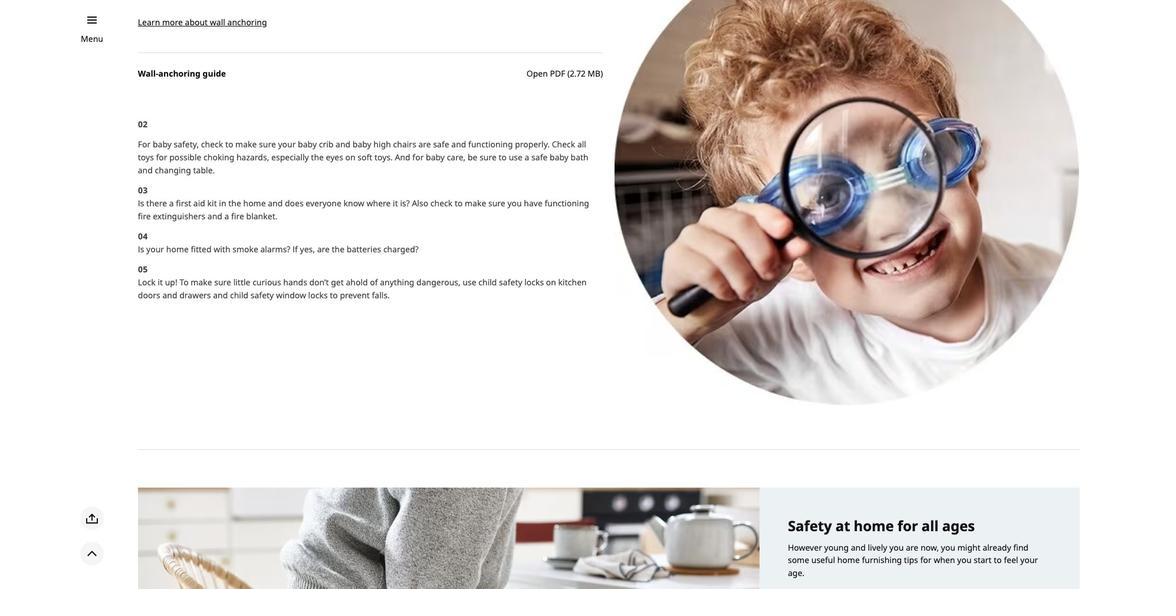 Task type: locate. For each thing, give the bounding box(es) containing it.
is
[[138, 198, 144, 209], [138, 244, 144, 255]]

when
[[934, 555, 956, 566]]

use down properly.
[[509, 152, 523, 163]]

0 horizontal spatial make
[[191, 277, 212, 288]]

all inside for baby safety, check to make sure your baby crib and baby high chairs are safe and functioning properly. check all toys for possible choking hazards, especially the eyes on soft toys. and for baby care, be sure to use a safe baby bath and changing table.
[[578, 139, 587, 150]]

2 vertical spatial make
[[191, 277, 212, 288]]

make up hazards,
[[236, 139, 257, 150]]

anything
[[380, 277, 415, 288]]

1 horizontal spatial check
[[431, 198, 453, 209]]

baby
[[153, 139, 172, 150], [298, 139, 317, 150], [353, 139, 372, 150], [426, 152, 445, 163], [550, 152, 569, 163]]

for inside however young and lively you are now, you might already find some useful home furnishing tips for when you start to feel your age.
[[921, 555, 932, 566]]

are inside however young and lively you are now, you might already find some useful home furnishing tips for when you start to feel your age.
[[907, 542, 919, 553]]

1 vertical spatial all
[[922, 516, 939, 536]]

a down properly.
[[525, 152, 530, 163]]

a down the in
[[225, 211, 229, 222]]

0 horizontal spatial use
[[463, 277, 477, 288]]

functioning
[[469, 139, 513, 150], [545, 198, 590, 209]]

a circular image of a child wearing goggles holding a magnifying glass to his face. image
[[615, 0, 1081, 406]]

1 horizontal spatial fire
[[231, 211, 244, 222]]

to
[[225, 139, 233, 150], [499, 152, 507, 163], [455, 198, 463, 209], [330, 290, 338, 301], [995, 555, 1003, 566]]

soft
[[358, 152, 373, 163]]

1 horizontal spatial on
[[546, 277, 557, 288]]

all up now,
[[922, 516, 939, 536]]

and down up!
[[163, 290, 177, 301]]

with
[[214, 244, 231, 255]]

0 horizontal spatial safety
[[251, 290, 274, 301]]

2 vertical spatial are
[[907, 542, 919, 553]]

home left fitted on the left top
[[166, 244, 189, 255]]

might
[[958, 542, 981, 553]]

use
[[509, 152, 523, 163], [463, 277, 477, 288]]

safe down properly.
[[532, 152, 548, 163]]

1 horizontal spatial safety
[[499, 277, 523, 288]]

don't
[[310, 277, 329, 288]]

1 horizontal spatial functioning
[[545, 198, 590, 209]]

start
[[974, 555, 992, 566]]

know
[[344, 198, 365, 209]]

home
[[243, 198, 266, 209], [166, 244, 189, 255], [854, 516, 895, 536], [838, 555, 860, 566]]

to down "get" on the top of the page
[[330, 290, 338, 301]]

1 horizontal spatial locks
[[525, 277, 544, 288]]

1 horizontal spatial all
[[922, 516, 939, 536]]

all up "bath"
[[578, 139, 587, 150]]

to up choking
[[225, 139, 233, 150]]

you down might
[[958, 555, 972, 566]]

are right chairs
[[419, 139, 431, 150]]

is inside 04 is your home fitted with smoke alarms? if yes, are the batteries charged?
[[138, 244, 144, 255]]

on left soft
[[346, 152, 356, 163]]

1 fire from the left
[[138, 211, 151, 222]]

for down now,
[[921, 555, 932, 566]]

for right and
[[413, 152, 424, 163]]

curious
[[253, 277, 281, 288]]

hazards,
[[237, 152, 269, 163]]

smoke
[[233, 244, 258, 255]]

is for is your home fitted with smoke alarms? if yes, are the batteries charged?
[[138, 244, 144, 255]]

to inside however young and lively you are now, you might already find some useful home furnishing tips for when you start to feel your age.
[[995, 555, 1003, 566]]

1 horizontal spatial a
[[225, 211, 229, 222]]

0 horizontal spatial are
[[317, 244, 330, 255]]

the inside 04 is your home fitted with smoke alarms? if yes, are the batteries charged?
[[332, 244, 345, 255]]

in
[[219, 198, 226, 209]]

safety
[[499, 277, 523, 288], [251, 290, 274, 301]]

your down 04
[[146, 244, 164, 255]]

locks down don't
[[308, 290, 328, 301]]

age.
[[789, 568, 805, 579]]

the right the in
[[229, 198, 241, 209]]

1 horizontal spatial are
[[419, 139, 431, 150]]

up!
[[165, 277, 178, 288]]

0 horizontal spatial on
[[346, 152, 356, 163]]

home up 'blanket.'
[[243, 198, 266, 209]]

0 vertical spatial your
[[278, 139, 296, 150]]

your down find
[[1021, 555, 1039, 566]]

the inside for baby safety, check to make sure your baby crib and baby high chairs are safe and functioning properly. check all toys for possible choking hazards, especially the eyes on soft toys. and for baby care, be sure to use a safe baby bath and changing table.
[[311, 152, 324, 163]]

about
[[185, 17, 208, 28]]

get
[[331, 277, 344, 288]]

check inside for baby safety, check to make sure your baby crib and baby high chairs are safe and functioning properly. check all toys for possible choking hazards, especially the eyes on soft toys. and for baby care, be sure to use a safe baby bath and changing table.
[[201, 139, 223, 150]]

1 vertical spatial a
[[169, 198, 174, 209]]

1 horizontal spatial make
[[236, 139, 257, 150]]

locks
[[525, 277, 544, 288], [308, 290, 328, 301]]

it
[[393, 198, 398, 209], [158, 277, 163, 288]]

0 horizontal spatial check
[[201, 139, 223, 150]]

1 is from the top
[[138, 198, 144, 209]]

0 horizontal spatial the
[[229, 198, 241, 209]]

make inside for baby safety, check to make sure your baby crib and baby high chairs are safe and functioning properly. check all toys for possible choking hazards, especially the eyes on soft toys. and for baby care, be sure to use a safe baby bath and changing table.
[[236, 139, 257, 150]]

0 horizontal spatial fire
[[138, 211, 151, 222]]

locks left the kitchen
[[525, 277, 544, 288]]

1 horizontal spatial your
[[278, 139, 296, 150]]

to right also at the top left
[[455, 198, 463, 209]]

you right lively
[[890, 542, 904, 553]]

2 vertical spatial your
[[1021, 555, 1039, 566]]

safe
[[433, 139, 450, 150], [532, 152, 548, 163]]

on left the kitchen
[[546, 277, 557, 288]]

0 vertical spatial make
[[236, 139, 257, 150]]

the left the 'batteries'
[[332, 244, 345, 255]]

fire left 'blanket.'
[[231, 211, 244, 222]]

1 vertical spatial functioning
[[545, 198, 590, 209]]

1 vertical spatial the
[[229, 198, 241, 209]]

your
[[278, 139, 296, 150], [146, 244, 164, 255], [1021, 555, 1039, 566]]

sure
[[259, 139, 276, 150], [480, 152, 497, 163], [489, 198, 506, 209], [214, 277, 231, 288]]

of
[[370, 277, 378, 288]]

use right dangerous, at the top left of page
[[463, 277, 477, 288]]

make inside 05 lock it up! to make sure little curious hands don't get ahold of anything dangerous, use child safety locks on kitchen doors and drawers and child safety window locks to prevent falls.
[[191, 277, 212, 288]]

eyes
[[326, 152, 343, 163]]

0 horizontal spatial locks
[[308, 290, 328, 301]]

is down 03
[[138, 198, 144, 209]]

0 vertical spatial the
[[311, 152, 324, 163]]

2 horizontal spatial the
[[332, 244, 345, 255]]

ages
[[943, 516, 976, 536]]

1 vertical spatial your
[[146, 244, 164, 255]]

0 vertical spatial use
[[509, 152, 523, 163]]

2 horizontal spatial make
[[465, 198, 487, 209]]

safety
[[789, 516, 833, 536]]

1 horizontal spatial child
[[479, 277, 497, 288]]

anchoring
[[228, 17, 267, 28], [158, 68, 201, 79]]

1 vertical spatial are
[[317, 244, 330, 255]]

chairs
[[393, 139, 417, 150]]

where
[[367, 198, 391, 209]]

you left have
[[508, 198, 522, 209]]

learn more about wall anchoring link
[[138, 17, 267, 28]]

and left lively
[[852, 542, 866, 553]]

crib
[[319, 139, 334, 150]]

2 is from the top
[[138, 244, 144, 255]]

more
[[162, 17, 183, 28]]

for right toys
[[156, 152, 167, 163]]

0 horizontal spatial functioning
[[469, 139, 513, 150]]

a inside for baby safety, check to make sure your baby crib and baby high chairs are safe and functioning properly. check all toys for possible choking hazards, especially the eyes on soft toys. and for baby care, be sure to use a safe baby bath and changing table.
[[525, 152, 530, 163]]

check right also at the top left
[[431, 198, 453, 209]]

0 horizontal spatial a
[[169, 198, 174, 209]]

sure inside 05 lock it up! to make sure little curious hands don't get ahold of anything dangerous, use child safety locks on kitchen doors and drawers and child safety window locks to prevent falls.
[[214, 277, 231, 288]]

anchoring right wall at the top left of the page
[[228, 17, 267, 28]]

sure left have
[[489, 198, 506, 209]]

to down already
[[995, 555, 1003, 566]]

2 horizontal spatial are
[[907, 542, 919, 553]]

1 vertical spatial make
[[465, 198, 487, 209]]

your up especially
[[278, 139, 296, 150]]

0 vertical spatial it
[[393, 198, 398, 209]]

a
[[525, 152, 530, 163], [169, 198, 174, 209], [225, 211, 229, 222]]

1 vertical spatial it
[[158, 277, 163, 288]]

functioning inside '03 is there a first aid kit in the home and does everyone know where it is? also check to make sure you have functioning fire extinguishers and a fire blanket.'
[[545, 198, 590, 209]]

check
[[201, 139, 223, 150], [431, 198, 453, 209]]

use inside 05 lock it up! to make sure little curious hands don't get ahold of anything dangerous, use child safety locks on kitchen doors and drawers and child safety window locks to prevent falls.
[[463, 277, 477, 288]]

fitted
[[191, 244, 212, 255]]

home down young
[[838, 555, 860, 566]]

safety,
[[174, 139, 199, 150]]

your inside for baby safety, check to make sure your baby crib and baby high chairs are safe and functioning properly. check all toys for possible choking hazards, especially the eyes on soft toys. and for baby care, be sure to use a safe baby bath and changing table.
[[278, 139, 296, 150]]

2 vertical spatial the
[[332, 244, 345, 255]]

to right be
[[499, 152, 507, 163]]

0 vertical spatial anchoring
[[228, 17, 267, 28]]

you up the when
[[942, 542, 956, 553]]

wall
[[210, 17, 225, 28]]

sure left little
[[214, 277, 231, 288]]

0 vertical spatial check
[[201, 139, 223, 150]]

0 vertical spatial all
[[578, 139, 587, 150]]

2 horizontal spatial a
[[525, 152, 530, 163]]

0 vertical spatial are
[[419, 139, 431, 150]]

1 vertical spatial on
[[546, 277, 557, 288]]

fire down there
[[138, 211, 151, 222]]

on inside 05 lock it up! to make sure little curious hands don't get ahold of anything dangerous, use child safety locks on kitchen doors and drawers and child safety window locks to prevent falls.
[[546, 277, 557, 288]]

fire
[[138, 211, 151, 222], [231, 211, 244, 222]]

home inside 04 is your home fitted with smoke alarms? if yes, are the batteries charged?
[[166, 244, 189, 255]]

0 horizontal spatial all
[[578, 139, 587, 150]]

1 horizontal spatial use
[[509, 152, 523, 163]]

1 vertical spatial is
[[138, 244, 144, 255]]

is?
[[400, 198, 410, 209]]

2 vertical spatial a
[[225, 211, 229, 222]]

ahold
[[346, 277, 368, 288]]

however young and lively you are now, you might already find some useful home furnishing tips for when you start to feel your age.
[[789, 542, 1039, 579]]

2 horizontal spatial your
[[1021, 555, 1039, 566]]

1 horizontal spatial safe
[[532, 152, 548, 163]]

0 horizontal spatial it
[[158, 277, 163, 288]]

0 horizontal spatial safe
[[433, 139, 450, 150]]

is inside '03 is there a first aid kit in the home and does everyone know where it is? also check to make sure you have functioning fire extinguishers and a fire blanket.'
[[138, 198, 144, 209]]

is down 04
[[138, 244, 144, 255]]

05
[[138, 264, 148, 275]]

1 vertical spatial safety
[[251, 290, 274, 301]]

0 horizontal spatial child
[[230, 290, 249, 301]]

tips
[[905, 555, 919, 566]]

extinguishers
[[153, 211, 206, 222]]

and up care,
[[452, 139, 467, 150]]

properly.
[[515, 139, 550, 150]]

0 horizontal spatial anchoring
[[158, 68, 201, 79]]

is for is there a first aid kit in the home and does everyone know where it is? also check to make sure you have functioning fire extinguishers and a fire blanket.
[[138, 198, 144, 209]]

functioning up be
[[469, 139, 513, 150]]

make
[[236, 139, 257, 150], [465, 198, 487, 209], [191, 277, 212, 288]]

child right dangerous, at the top left of page
[[479, 277, 497, 288]]

some
[[789, 555, 810, 566]]

a left "first"
[[169, 198, 174, 209]]

1 horizontal spatial the
[[311, 152, 324, 163]]

your inside 04 is your home fitted with smoke alarms? if yes, are the batteries charged?
[[146, 244, 164, 255]]

already
[[983, 542, 1012, 553]]

for up tips
[[898, 516, 919, 536]]

to inside 05 lock it up! to make sure little curious hands don't get ahold of anything dangerous, use child safety locks on kitchen doors and drawers and child safety window locks to prevent falls.
[[330, 290, 338, 301]]

anchoring left guide
[[158, 68, 201, 79]]

0 vertical spatial is
[[138, 198, 144, 209]]

0 vertical spatial functioning
[[469, 139, 513, 150]]

guide
[[203, 68, 226, 79]]

check up choking
[[201, 139, 223, 150]]

your inside however young and lively you are now, you might already find some useful home furnishing tips for when you start to feel your age.
[[1021, 555, 1039, 566]]

1 vertical spatial locks
[[308, 290, 328, 301]]

it inside '03 is there a first aid kit in the home and does everyone know where it is? also check to make sure you have functioning fire extinguishers and a fire blanket.'
[[393, 198, 398, 209]]

are inside 04 is your home fitted with smoke alarms? if yes, are the batteries charged?
[[317, 244, 330, 255]]

useful
[[812, 555, 836, 566]]

1 vertical spatial anchoring
[[158, 68, 201, 79]]

1 horizontal spatial it
[[393, 198, 398, 209]]

safe up care,
[[433, 139, 450, 150]]

the
[[311, 152, 324, 163], [229, 198, 241, 209], [332, 244, 345, 255]]

04
[[138, 231, 148, 242]]

learn
[[138, 17, 160, 28]]

baby right for
[[153, 139, 172, 150]]

it left is?
[[393, 198, 398, 209]]

make up drawers
[[191, 277, 212, 288]]

are
[[419, 139, 431, 150], [317, 244, 330, 255], [907, 542, 919, 553]]

are right yes,
[[317, 244, 330, 255]]

are up tips
[[907, 542, 919, 553]]

0 horizontal spatial your
[[146, 244, 164, 255]]

functioning right have
[[545, 198, 590, 209]]

the down "crib"
[[311, 152, 324, 163]]

all
[[578, 139, 587, 150], [922, 516, 939, 536]]

1 vertical spatial use
[[463, 277, 477, 288]]

child down little
[[230, 290, 249, 301]]

blanket.
[[246, 211, 278, 222]]

it left up!
[[158, 277, 163, 288]]

0 vertical spatial on
[[346, 152, 356, 163]]

child
[[479, 277, 497, 288], [230, 290, 249, 301]]

on inside for baby safety, check to make sure your baby crib and baby high chairs are safe and functioning properly. check all toys for possible choking hazards, especially the eyes on soft toys. and for baby care, be sure to use a safe baby bath and changing table.
[[346, 152, 356, 163]]

and up eyes
[[336, 139, 351, 150]]

1 vertical spatial check
[[431, 198, 453, 209]]

0 vertical spatial a
[[525, 152, 530, 163]]

and
[[336, 139, 351, 150], [452, 139, 467, 150], [138, 165, 153, 176], [268, 198, 283, 209], [208, 211, 222, 222], [163, 290, 177, 301], [213, 290, 228, 301], [852, 542, 866, 553]]

make down be
[[465, 198, 487, 209]]

on
[[346, 152, 356, 163], [546, 277, 557, 288]]

it inside 05 lock it up! to make sure little curious hands don't get ahold of anything dangerous, use child safety locks on kitchen doors and drawers and child safety window locks to prevent falls.
[[158, 277, 163, 288]]



Task type: describe. For each thing, give the bounding box(es) containing it.
0 vertical spatial locks
[[525, 277, 544, 288]]

safety at home for all ages
[[789, 516, 976, 536]]

functioning inside for baby safety, check to make sure your baby crib and baby high chairs are safe and functioning properly. check all toys for possible choking hazards, especially the eyes on soft toys. and for baby care, be sure to use a safe baby bath and changing table.
[[469, 139, 513, 150]]

to inside '03 is there a first aid kit in the home and does everyone know where it is? also check to make sure you have functioning fire extinguishers and a fire blanket.'
[[455, 198, 463, 209]]

check
[[552, 139, 576, 150]]

and up 'blanket.'
[[268, 198, 283, 209]]

menu
[[81, 33, 103, 44]]

be
[[468, 152, 478, 163]]

learn more about wall anchoring
[[138, 17, 267, 28]]

kitchen
[[559, 277, 587, 288]]

for
[[138, 139, 151, 150]]

baby down 'check' on the top
[[550, 152, 569, 163]]

sure right be
[[480, 152, 497, 163]]

wall-
[[138, 68, 158, 79]]

the inside '03 is there a first aid kit in the home and does everyone know where it is? also check to make sure you have functioning fire extinguishers and a fire blanket.'
[[229, 198, 241, 209]]

0 vertical spatial child
[[479, 277, 497, 288]]

first
[[176, 198, 191, 209]]

and
[[395, 152, 411, 163]]

02
[[138, 119, 148, 130]]

home inside however young and lively you are now, you might already find some useful home furnishing tips for when you start to feel your age.
[[838, 555, 860, 566]]

especially
[[272, 152, 309, 163]]

)
[[601, 68, 603, 79]]

furnishing
[[863, 555, 903, 566]]

baby left care,
[[426, 152, 445, 163]]

little
[[234, 277, 251, 288]]

drawers
[[180, 290, 211, 301]]

are inside for baby safety, check to make sure your baby crib and baby high chairs are safe and functioning properly. check all toys for possible choking hazards, especially the eyes on soft toys. and for baby care, be sure to use a safe baby bath and changing table.
[[419, 139, 431, 150]]

and inside however young and lively you are now, you might already find some useful home furnishing tips for when you start to feel your age.
[[852, 542, 866, 553]]

baby left "crib"
[[298, 139, 317, 150]]

baby up soft
[[353, 139, 372, 150]]

now,
[[921, 542, 940, 553]]

make for toys
[[236, 139, 257, 150]]

2.72
[[570, 68, 586, 79]]

batteries
[[347, 244, 381, 255]]

at
[[836, 516, 851, 536]]

03 is there a first aid kit in the home and does everyone know where it is? also check to make sure you have functioning fire extinguishers and a fire blanket.
[[138, 185, 590, 222]]

menu button
[[81, 32, 103, 45]]

2 fire from the left
[[231, 211, 244, 222]]

charged?
[[384, 244, 419, 255]]

window
[[276, 290, 306, 301]]

have
[[524, 198, 543, 209]]

does
[[285, 198, 304, 209]]

find
[[1014, 542, 1029, 553]]

if
[[293, 244, 298, 255]]

young
[[825, 542, 849, 553]]

open pdf ( 2.72 mb )
[[527, 68, 603, 79]]

kit
[[207, 198, 217, 209]]

make inside '03 is there a first aid kit in the home and does everyone know where it is? also check to make sure you have functioning fire extinguishers and a fire blanket.'
[[465, 198, 487, 209]]

hands
[[284, 277, 307, 288]]

high
[[374, 139, 391, 150]]

there
[[146, 198, 167, 209]]

feel
[[1005, 555, 1019, 566]]

changing
[[155, 165, 191, 176]]

and down toys
[[138, 165, 153, 176]]

sure up hazards,
[[259, 139, 276, 150]]

1 vertical spatial safe
[[532, 152, 548, 163]]

toys
[[138, 152, 154, 163]]

everyone
[[306, 198, 342, 209]]

also
[[412, 198, 429, 209]]

table.
[[193, 165, 215, 176]]

lively
[[869, 542, 888, 553]]

0 vertical spatial safety
[[499, 277, 523, 288]]

aid
[[194, 198, 205, 209]]

check inside '03 is there a first aid kit in the home and does everyone know where it is? also check to make sure you have functioning fire extinguishers and a fire blanket.'
[[431, 198, 453, 209]]

0 vertical spatial safe
[[433, 139, 450, 150]]

possible
[[170, 152, 202, 163]]

mb
[[588, 68, 601, 79]]

for baby safety, check to make sure your baby crib and baby high chairs are safe and functioning properly. check all toys for possible choking hazards, especially the eyes on soft toys. and for baby care, be sure to use a safe baby bath and changing table.
[[138, 139, 589, 176]]

and right drawers
[[213, 290, 228, 301]]

sure inside '03 is there a first aid kit in the home and does everyone know where it is? also check to make sure you have functioning fire extinguishers and a fire blanket.'
[[489, 198, 506, 209]]

a person in blue jeans and gray sweater raises themself from a rattan chair with chair pad. image
[[138, 488, 760, 590]]

care,
[[447, 152, 466, 163]]

yes,
[[300, 244, 315, 255]]

prevent
[[340, 290, 370, 301]]

1 vertical spatial child
[[230, 290, 249, 301]]

pdf
[[550, 68, 566, 79]]

dangerous,
[[417, 277, 461, 288]]

make for kitchen
[[191, 277, 212, 288]]

alarms?
[[261, 244, 291, 255]]

05 lock it up! to make sure little curious hands don't get ahold of anything dangerous, use child safety locks on kitchen doors and drawers and child safety window locks to prevent falls.
[[138, 264, 587, 301]]

doors
[[138, 290, 160, 301]]

falls.
[[372, 290, 390, 301]]

04 is your home fitted with smoke alarms? if yes, are the batteries charged?
[[138, 231, 419, 255]]

(
[[568, 68, 570, 79]]

however
[[789, 542, 823, 553]]

bath
[[571, 152, 589, 163]]

choking
[[204, 152, 234, 163]]

you inside '03 is there a first aid kit in the home and does everyone know where it is? also check to make sure you have functioning fire extinguishers and a fire blanket.'
[[508, 198, 522, 209]]

wall-anchoring guide
[[138, 68, 226, 79]]

1 horizontal spatial anchoring
[[228, 17, 267, 28]]

and down kit at top left
[[208, 211, 222, 222]]

home inside '03 is there a first aid kit in the home and does everyone know where it is? also check to make sure you have functioning fire extinguishers and a fire blanket.'
[[243, 198, 266, 209]]

lock
[[138, 277, 156, 288]]

03
[[138, 185, 148, 196]]

use inside for baby safety, check to make sure your baby crib and baby high chairs are safe and functioning properly. check all toys for possible choking hazards, especially the eyes on soft toys. and for baby care, be sure to use a safe baby bath and changing table.
[[509, 152, 523, 163]]

home up lively
[[854, 516, 895, 536]]



Task type: vqa. For each thing, say whether or not it's contained in the screenshot.
Material
no



